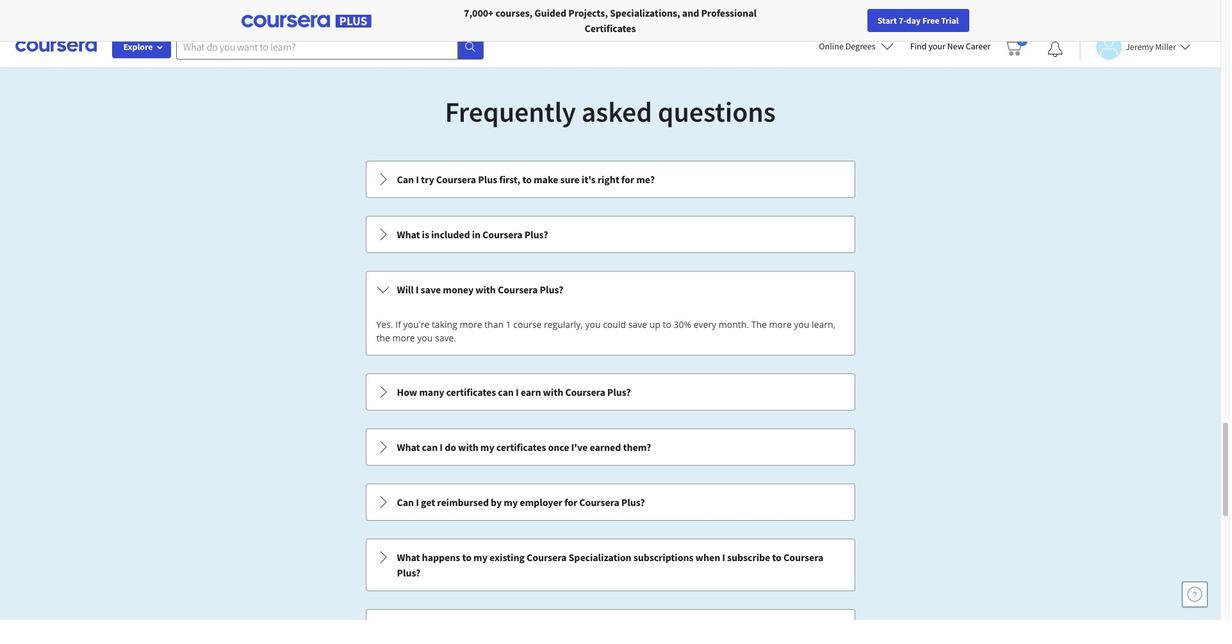 Task type: describe. For each thing, give the bounding box(es) containing it.
how many certificates can i earn with coursera plus? button
[[366, 374, 855, 410]]

7,000+
[[464, 6, 494, 19]]

questions
[[658, 94, 776, 129]]

can for can i get reimbursed by my employer for coursera plus?
[[397, 496, 414, 509]]

30%
[[674, 319, 692, 331]]

to inside yes. if you're taking more than 1 course regularly, you could save up to 30% every month. the more you learn, the more you save.
[[663, 319, 672, 331]]

for governments
[[277, 6, 350, 19]]

can i try coursera plus first, to make sure it's right for me?
[[397, 173, 655, 186]]

jeremy miller
[[1126, 41, 1177, 52]]

many
[[419, 386, 445, 399]]

yes. if you're taking more than 1 course regularly, you could save up to 30% every month. the more you learn, the more you save.
[[377, 319, 836, 344]]

coursera up the '1'
[[498, 283, 538, 296]]

is
[[422, 228, 429, 241]]

0 horizontal spatial you
[[417, 332, 433, 344]]

my inside what happens to my existing coursera specialization subscriptions when i subscribe to coursera plus?
[[474, 551, 488, 564]]

with for certificates
[[458, 441, 479, 454]]

coursera up specialization
[[580, 496, 620, 509]]

my for employer
[[504, 496, 518, 509]]

coursera right subscribe
[[784, 551, 824, 564]]

online degrees button
[[809, 32, 904, 60]]

start 7-day free trial button
[[868, 9, 970, 32]]

save.
[[435, 332, 456, 344]]

online
[[819, 40, 844, 52]]

how many certificates can i earn with coursera plus?
[[397, 386, 631, 399]]

money
[[443, 283, 474, 296]]

1 vertical spatial certificates
[[497, 441, 546, 454]]

for
[[277, 6, 291, 19]]

plus? inside dropdown button
[[525, 228, 548, 241]]

1 horizontal spatial can
[[498, 386, 514, 399]]

1 horizontal spatial more
[[460, 319, 482, 331]]

career
[[966, 40, 991, 52]]

try
[[421, 173, 434, 186]]

when
[[696, 551, 721, 564]]

yes.
[[377, 319, 393, 331]]

specializations,
[[610, 6, 681, 19]]

coursera image
[[15, 36, 97, 57]]

what happens to my existing coursera specialization subscriptions when i subscribe to coursera plus? button
[[366, 540, 855, 591]]

shopping cart: 1 item image
[[1004, 35, 1028, 56]]

2 horizontal spatial more
[[770, 319, 792, 331]]

miller
[[1156, 41, 1177, 52]]

asked
[[582, 94, 653, 129]]

it's
[[582, 173, 596, 186]]

could
[[603, 319, 626, 331]]

What do you want to learn? text field
[[176, 34, 458, 59]]

happens
[[422, 551, 461, 564]]

taking
[[432, 319, 458, 331]]

online degrees
[[819, 40, 876, 52]]

how
[[397, 386, 417, 399]]

to right happens
[[462, 551, 472, 564]]

what happens to my existing coursera specialization subscriptions when i subscribe to coursera plus?
[[397, 551, 824, 580]]

your
[[929, 40, 946, 52]]

can i try coursera plus first, to make sure it's right for me? button
[[366, 162, 855, 197]]

governments
[[293, 6, 350, 19]]

will i save money with coursera plus? button
[[366, 272, 855, 308]]

degrees
[[846, 40, 876, 52]]

month.
[[719, 319, 749, 331]]

every
[[694, 319, 717, 331]]

new
[[948, 40, 965, 52]]

what can i do with my certificates once i've earned them?
[[397, 441, 652, 454]]

show notifications image
[[1048, 42, 1063, 57]]

what for what is included in coursera plus?
[[397, 228, 420, 241]]

list containing can i try coursera plus first, to make sure it's right for me?
[[364, 160, 857, 621]]

day
[[907, 15, 921, 26]]

my for certificates
[[481, 441, 495, 454]]

0 horizontal spatial can
[[422, 441, 438, 454]]

existing
[[490, 551, 525, 564]]

coursera plus image
[[241, 15, 371, 28]]

2 horizontal spatial you
[[794, 319, 810, 331]]

jeremy miller button
[[1080, 34, 1191, 59]]

find your new career link
[[904, 38, 997, 54]]

employer
[[520, 496, 563, 509]]

free
[[923, 15, 940, 26]]

for inside can i try coursera plus first, to make sure it's right for me? dropdown button
[[622, 173, 635, 186]]

i right will
[[416, 283, 419, 296]]

than
[[485, 319, 504, 331]]

trial
[[942, 15, 959, 26]]

can i get reimbursed by my employer for coursera plus? button
[[366, 485, 855, 521]]

can i get reimbursed by my employer for coursera plus?
[[397, 496, 645, 509]]

0 horizontal spatial more
[[393, 332, 415, 344]]

the
[[752, 319, 767, 331]]

learn,
[[812, 319, 836, 331]]

universities
[[204, 6, 256, 19]]

right
[[598, 173, 620, 186]]

what can i do with my certificates once i've earned them? button
[[366, 429, 855, 465]]

save inside yes. if you're taking more than 1 course regularly, you could save up to 30% every month. the more you learn, the more you save.
[[629, 319, 647, 331]]

7-
[[899, 15, 907, 26]]

find
[[911, 40, 927, 52]]



Task type: locate. For each thing, give the bounding box(es) containing it.
explore
[[123, 41, 153, 53]]

1 vertical spatial with
[[543, 386, 564, 399]]

can left "get"
[[397, 496, 414, 509]]

1 vertical spatial for
[[565, 496, 578, 509]]

subscribe
[[728, 551, 771, 564]]

coursera inside dropdown button
[[483, 228, 523, 241]]

coursera right earn
[[566, 386, 606, 399]]

professional
[[702, 6, 757, 19]]

plus?
[[525, 228, 548, 241], [540, 283, 564, 296], [608, 386, 631, 399], [622, 496, 645, 509], [397, 567, 421, 580]]

save left up
[[629, 319, 647, 331]]

0 vertical spatial can
[[498, 386, 514, 399]]

frequently
[[445, 94, 576, 129]]

you left "could"
[[586, 319, 601, 331]]

for
[[622, 173, 635, 186], [565, 496, 578, 509]]

coursera
[[436, 173, 476, 186], [483, 228, 523, 241], [498, 283, 538, 296], [566, 386, 606, 399], [580, 496, 620, 509], [527, 551, 567, 564], [784, 551, 824, 564]]

what
[[397, 228, 420, 241], [397, 441, 420, 454], [397, 551, 420, 564]]

them?
[[623, 441, 652, 454]]

0 vertical spatial certificates
[[447, 386, 496, 399]]

will i save money with coursera plus?
[[397, 283, 564, 296]]

regularly,
[[544, 319, 583, 331]]

up
[[650, 319, 661, 331]]

first,
[[500, 173, 521, 186]]

1 horizontal spatial you
[[586, 319, 601, 331]]

0 vertical spatial can
[[397, 173, 414, 186]]

for inside can i get reimbursed by my employer for coursera plus? dropdown button
[[565, 496, 578, 509]]

and
[[683, 6, 700, 19]]

once
[[548, 441, 570, 454]]

0 vertical spatial for
[[622, 173, 635, 186]]

1 horizontal spatial save
[[629, 319, 647, 331]]

more right the
[[770, 319, 792, 331]]

with inside what can i do with my certificates once i've earned them? dropdown button
[[458, 441, 479, 454]]

what for what can i do with my certificates once i've earned them?
[[397, 441, 420, 454]]

find your new career
[[911, 40, 991, 52]]

certificates
[[447, 386, 496, 399], [497, 441, 546, 454]]

with
[[476, 283, 496, 296], [543, 386, 564, 399], [458, 441, 479, 454]]

can left do
[[422, 441, 438, 454]]

course
[[514, 319, 542, 331]]

reimbursed
[[437, 496, 489, 509]]

what left is
[[397, 228, 420, 241]]

what is included in coursera plus? button
[[366, 217, 855, 253]]

make
[[534, 173, 559, 186]]

do
[[445, 441, 456, 454]]

the
[[377, 332, 390, 344]]

1 can from the top
[[397, 173, 414, 186]]

coursera right 'in' on the left top
[[483, 228, 523, 241]]

i inside what happens to my existing coursera specialization subscriptions when i subscribe to coursera plus?
[[723, 551, 726, 564]]

0 vertical spatial with
[[476, 283, 496, 296]]

jeremy
[[1126, 41, 1154, 52]]

my right do
[[481, 441, 495, 454]]

universities link
[[185, 0, 261, 26]]

1 horizontal spatial for
[[622, 173, 635, 186]]

None search field
[[176, 34, 484, 59]]

save right will
[[421, 283, 441, 296]]

2 what from the top
[[397, 441, 420, 454]]

included
[[431, 228, 470, 241]]

2 vertical spatial what
[[397, 551, 420, 564]]

with for plus?
[[476, 283, 496, 296]]

certificates left once
[[497, 441, 546, 454]]

banner navigation
[[10, 0, 361, 35]]

get
[[421, 496, 435, 509]]

1 vertical spatial what
[[397, 441, 420, 454]]

can
[[498, 386, 514, 399], [422, 441, 438, 454]]

subscriptions
[[634, 551, 694, 564]]

what left happens
[[397, 551, 420, 564]]

0 vertical spatial what
[[397, 228, 420, 241]]

1 what from the top
[[397, 228, 420, 241]]

if
[[396, 319, 401, 331]]

to right first,
[[523, 173, 532, 186]]

i've
[[572, 441, 588, 454]]

to right subscribe
[[773, 551, 782, 564]]

i left "get"
[[416, 496, 419, 509]]

sure
[[561, 173, 580, 186]]

can
[[397, 173, 414, 186], [397, 496, 414, 509]]

0 vertical spatial my
[[481, 441, 495, 454]]

you
[[586, 319, 601, 331], [794, 319, 810, 331], [417, 332, 433, 344]]

i left do
[[440, 441, 443, 454]]

1 vertical spatial can
[[397, 496, 414, 509]]

3 what from the top
[[397, 551, 420, 564]]

1
[[506, 319, 511, 331]]

help center image
[[1188, 587, 1203, 603]]

in
[[472, 228, 481, 241]]

earned
[[590, 441, 621, 454]]

certificates
[[585, 22, 636, 35]]

2 can from the top
[[397, 496, 414, 509]]

plus? inside what happens to my existing coursera specialization subscriptions when i subscribe to coursera plus?
[[397, 567, 421, 580]]

save
[[421, 283, 441, 296], [629, 319, 647, 331]]

more down if at the bottom of page
[[393, 332, 415, 344]]

i left earn
[[516, 386, 519, 399]]

i left "try"
[[416, 173, 419, 186]]

start 7-day free trial
[[878, 15, 959, 26]]

coursera right existing
[[527, 551, 567, 564]]

0 horizontal spatial save
[[421, 283, 441, 296]]

with inside will i save money with coursera plus? dropdown button
[[476, 283, 496, 296]]

my left existing
[[474, 551, 488, 564]]

1 vertical spatial can
[[422, 441, 438, 454]]

to right up
[[663, 319, 672, 331]]

0 horizontal spatial for
[[565, 496, 578, 509]]

1 vertical spatial save
[[629, 319, 647, 331]]

what is included in coursera plus?
[[397, 228, 548, 241]]

what for what happens to my existing coursera specialization subscriptions when i subscribe to coursera plus?
[[397, 551, 420, 564]]

2 vertical spatial my
[[474, 551, 488, 564]]

will
[[397, 283, 414, 296]]

0 vertical spatial save
[[421, 283, 441, 296]]

i
[[416, 173, 419, 186], [416, 283, 419, 296], [516, 386, 519, 399], [440, 441, 443, 454], [416, 496, 419, 509], [723, 551, 726, 564]]

with right earn
[[543, 386, 564, 399]]

2 vertical spatial with
[[458, 441, 479, 454]]

with right money
[[476, 283, 496, 296]]

projects,
[[569, 6, 608, 19]]

list
[[364, 160, 857, 621]]

my
[[481, 441, 495, 454], [504, 496, 518, 509], [474, 551, 488, 564]]

me?
[[637, 173, 655, 186]]

for left 'me?' on the right top of page
[[622, 173, 635, 186]]

save inside dropdown button
[[421, 283, 441, 296]]

can left "try"
[[397, 173, 414, 186]]

start
[[878, 15, 898, 26]]

to
[[523, 173, 532, 186], [663, 319, 672, 331], [462, 551, 472, 564], [773, 551, 782, 564]]

7,000+ courses, guided projects, specializations, and professional certificates
[[464, 6, 757, 35]]

courses,
[[496, 6, 533, 19]]

coursera right "try"
[[436, 173, 476, 186]]

certificates right many on the bottom
[[447, 386, 496, 399]]

with inside how many certificates can i earn with coursera plus? dropdown button
[[543, 386, 564, 399]]

specialization
[[569, 551, 632, 564]]

more left than
[[460, 319, 482, 331]]

i right when
[[723, 551, 726, 564]]

more
[[460, 319, 482, 331], [770, 319, 792, 331], [393, 332, 415, 344]]

plus
[[478, 173, 498, 186]]

you're
[[404, 319, 430, 331]]

what inside what happens to my existing coursera specialization subscriptions when i subscribe to coursera plus?
[[397, 551, 420, 564]]

for right the employer
[[565, 496, 578, 509]]

what inside dropdown button
[[397, 228, 420, 241]]

what left do
[[397, 441, 420, 454]]

earn
[[521, 386, 541, 399]]

guided
[[535, 6, 567, 19]]

you left learn,
[[794, 319, 810, 331]]

1 vertical spatial my
[[504, 496, 518, 509]]

you down you're
[[417, 332, 433, 344]]

can left earn
[[498, 386, 514, 399]]

with right do
[[458, 441, 479, 454]]

explore button
[[112, 35, 171, 58]]

my right the by
[[504, 496, 518, 509]]

can for can i try coursera plus first, to make sure it's right for me?
[[397, 173, 414, 186]]

frequently asked questions
[[445, 94, 776, 129]]



Task type: vqa. For each thing, say whether or not it's contained in the screenshot.
the more to the middle
yes



